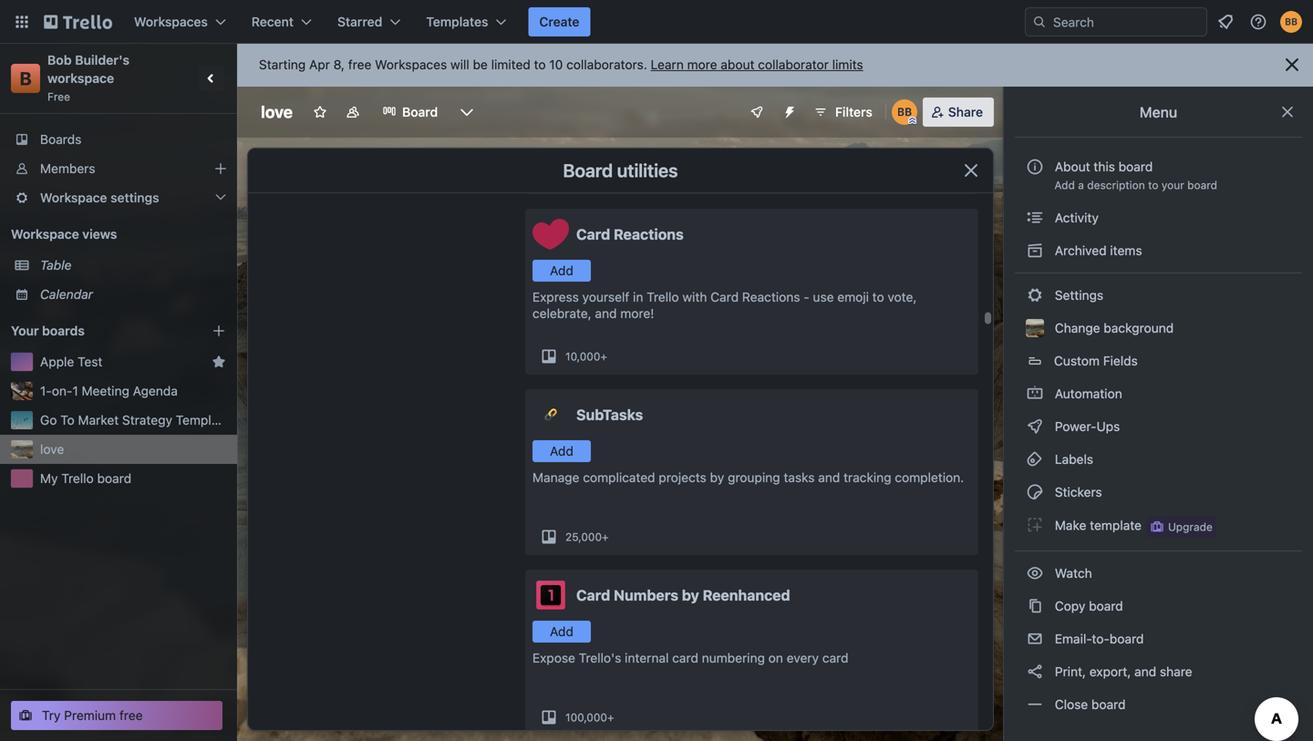 Task type: locate. For each thing, give the bounding box(es) containing it.
1 vertical spatial trello
[[61, 471, 94, 486]]

reactions left -
[[742, 290, 800, 305]]

reactions
[[614, 226, 684, 243], [742, 290, 800, 305]]

sm image for copy board
[[1026, 597, 1044, 616]]

love inside love text field
[[261, 102, 293, 122]]

sm image left the settings
[[1026, 286, 1044, 305]]

1 horizontal spatial by
[[710, 470, 724, 485]]

starting apr 8, free workspaces will be limited to 10 collaborators. learn more about collaborator limits
[[259, 57, 863, 72]]

items
[[1110, 243, 1142, 258]]

2 vertical spatial and
[[1135, 664, 1157, 679]]

my trello board
[[40, 471, 131, 486]]

board for board utilities
[[563, 160, 613, 181]]

to left your
[[1148, 179, 1159, 192]]

workspaces up board link
[[375, 57, 447, 72]]

to left the 10
[[534, 57, 546, 72]]

board down export,
[[1092, 697, 1126, 712]]

free right 8,
[[348, 57, 372, 72]]

1 vertical spatial workspaces
[[375, 57, 447, 72]]

1 vertical spatial reactions
[[742, 290, 800, 305]]

by right numbers
[[682, 587, 699, 604]]

workspace for workspace views
[[11, 227, 79, 242]]

0 horizontal spatial free
[[119, 708, 143, 723]]

card right with
[[711, 290, 739, 305]]

board left the utilities
[[563, 160, 613, 181]]

love up my
[[40, 442, 64, 457]]

1 vertical spatial and
[[818, 470, 840, 485]]

board up description
[[1119, 159, 1153, 174]]

0 horizontal spatial to
[[534, 57, 546, 72]]

by
[[710, 470, 724, 485], [682, 587, 699, 604]]

2 sm image from the top
[[1026, 286, 1044, 305]]

sm image left labels
[[1026, 451, 1044, 469]]

and down yourself
[[595, 306, 617, 321]]

settings
[[1052, 288, 1104, 303]]

1 horizontal spatial bob builder (bobbuilder40) image
[[1280, 11, 1302, 33]]

sm image for make template
[[1026, 516, 1044, 534]]

star or unstar board image
[[313, 105, 327, 119]]

sm image inside the close board link
[[1026, 696, 1044, 714]]

to
[[60, 413, 74, 428]]

0 vertical spatial add button
[[533, 260, 591, 282]]

0 vertical spatial and
[[595, 306, 617, 321]]

trello
[[647, 290, 679, 305], [61, 471, 94, 486]]

completion.
[[895, 470, 964, 485]]

tracking
[[844, 470, 892, 485]]

1 vertical spatial bob builder (bobbuilder40) image
[[892, 99, 917, 125]]

sm image inside stickers link
[[1026, 483, 1044, 502]]

0 horizontal spatial reactions
[[614, 226, 684, 243]]

add up manage
[[550, 444, 574, 459]]

add for card numbers by reenhanced
[[550, 624, 574, 639]]

templates button
[[415, 7, 517, 36]]

4 sm image from the top
[[1026, 565, 1044, 583]]

sm image left print,
[[1026, 663, 1044, 681]]

sm image for close board
[[1026, 696, 1044, 714]]

workspace
[[40, 190, 107, 205], [11, 227, 79, 242]]

custom fields
[[1054, 353, 1138, 368]]

make template
[[1052, 518, 1142, 533]]

sm image left email-
[[1026, 630, 1044, 648]]

workspace inside popup button
[[40, 190, 107, 205]]

and left share at the right
[[1135, 664, 1157, 679]]

2 vertical spatial add button
[[533, 621, 591, 643]]

sm image left "activity"
[[1026, 209, 1044, 227]]

limits
[[832, 57, 863, 72]]

sm image inside automation link
[[1026, 385, 1044, 403]]

email-
[[1055, 632, 1092, 647]]

workspace down members at the top of the page
[[40, 190, 107, 205]]

card right every on the bottom of page
[[822, 651, 849, 666]]

sm image for settings
[[1026, 286, 1044, 305]]

reactions up the in
[[614, 226, 684, 243]]

+ down trello's
[[607, 711, 614, 724]]

emoji
[[838, 290, 869, 305]]

bob builder (bobbuilder40) image right 'filters'
[[892, 99, 917, 125]]

sm image inside copy board link
[[1026, 597, 1044, 616]]

card for numbers
[[576, 587, 610, 604]]

activity
[[1052, 210, 1099, 225]]

add button up the expose
[[533, 621, 591, 643]]

5 sm image from the top
[[1026, 597, 1044, 616]]

sm image left the close
[[1026, 696, 1044, 714]]

workspaces up workspace navigation collapse icon
[[134, 14, 208, 29]]

background
[[1104, 321, 1174, 336]]

1 horizontal spatial free
[[348, 57, 372, 72]]

2 sm image from the top
[[1026, 385, 1044, 403]]

2 horizontal spatial to
[[1148, 179, 1159, 192]]

sm image left watch
[[1026, 565, 1044, 583]]

go to market strategy template link
[[40, 411, 230, 430]]

upgrade button
[[1146, 516, 1216, 538]]

1 horizontal spatial love
[[261, 102, 293, 122]]

add up express
[[550, 263, 574, 278]]

sm image inside print, export, and share link
[[1026, 663, 1044, 681]]

sm image inside activity link
[[1026, 209, 1044, 227]]

workspaces button
[[123, 7, 237, 36]]

to inside the about this board add a description to your board
[[1148, 179, 1159, 192]]

love inside love link
[[40, 442, 64, 457]]

0 horizontal spatial workspaces
[[134, 14, 208, 29]]

try premium free
[[42, 708, 143, 723]]

close
[[1055, 697, 1088, 712]]

trello inside "link"
[[61, 471, 94, 486]]

be
[[473, 57, 488, 72]]

add left a
[[1055, 179, 1075, 192]]

+ up subtasks on the bottom of the page
[[600, 350, 607, 363]]

0 vertical spatial board
[[402, 104, 438, 119]]

boards
[[40, 132, 81, 147]]

share button
[[923, 98, 994, 127]]

1 vertical spatial to
[[1148, 179, 1159, 192]]

1 vertical spatial add button
[[533, 440, 591, 462]]

0 vertical spatial workspace
[[40, 190, 107, 205]]

+ down complicated
[[602, 531, 609, 544]]

numbers
[[614, 587, 678, 604]]

board down love link
[[97, 471, 131, 486]]

add up the expose
[[550, 624, 574, 639]]

watch link
[[1015, 559, 1302, 588]]

sm image left the automation
[[1026, 385, 1044, 403]]

2 vertical spatial +
[[607, 711, 614, 724]]

numbering
[[702, 651, 765, 666]]

board up print, export, and share
[[1110, 632, 1144, 647]]

workspace navigation collapse icon image
[[199, 66, 224, 91]]

25,000
[[565, 531, 602, 544]]

1 sm image from the top
[[1026, 209, 1044, 227]]

board up to-
[[1089, 599, 1123, 614]]

0 horizontal spatial by
[[682, 587, 699, 604]]

1 horizontal spatial card
[[822, 651, 849, 666]]

power ups image
[[750, 105, 764, 119]]

25,000 +
[[565, 531, 609, 544]]

1 horizontal spatial to
[[873, 290, 884, 305]]

my trello board link
[[40, 470, 226, 488]]

sm image inside email-to-board link
[[1026, 630, 1044, 648]]

sm image for labels
[[1026, 451, 1044, 469]]

1 horizontal spatial board
[[563, 160, 613, 181]]

0 horizontal spatial and
[[595, 306, 617, 321]]

1 horizontal spatial and
[[818, 470, 840, 485]]

card right internal on the bottom of the page
[[672, 651, 698, 666]]

fields
[[1103, 353, 1138, 368]]

grouping
[[728, 470, 780, 485]]

3 add button from the top
[[533, 621, 591, 643]]

sm image inside watch 'link'
[[1026, 565, 1044, 583]]

card left numbers
[[576, 587, 610, 604]]

workspaces
[[134, 14, 208, 29], [375, 57, 447, 72]]

sm image inside archived items link
[[1026, 242, 1044, 260]]

1 vertical spatial love
[[40, 442, 64, 457]]

print,
[[1055, 664, 1086, 679]]

card up yourself
[[576, 226, 610, 243]]

collaborators.
[[566, 57, 647, 72]]

bob builder's workspace link
[[47, 52, 133, 86]]

email-to-board
[[1052, 632, 1144, 647]]

power-
[[1055, 419, 1097, 434]]

express yourself in trello with card reactions - use emoji to vote, celebrate, and more!
[[533, 290, 917, 321]]

1 vertical spatial workspace
[[11, 227, 79, 242]]

add button for subtasks
[[533, 440, 591, 462]]

bob builder (bobbuilder40) image right the open information menu icon
[[1280, 11, 1302, 33]]

sm image left power-
[[1026, 418, 1044, 436]]

bob builder (bobbuilder40) image
[[1280, 11, 1302, 33], [892, 99, 917, 125]]

settings
[[110, 190, 159, 205]]

love link
[[40, 440, 226, 459]]

1 horizontal spatial reactions
[[742, 290, 800, 305]]

add
[[1055, 179, 1075, 192], [550, 263, 574, 278], [550, 444, 574, 459], [550, 624, 574, 639]]

1 add button from the top
[[533, 260, 591, 282]]

free right "premium"
[[119, 708, 143, 723]]

0 vertical spatial trello
[[647, 290, 679, 305]]

sm image for email-to-board
[[1026, 630, 1044, 648]]

7 sm image from the top
[[1026, 696, 1044, 714]]

5 sm image from the top
[[1026, 516, 1044, 534]]

sm image for archived items
[[1026, 242, 1044, 260]]

1 horizontal spatial trello
[[647, 290, 679, 305]]

add for card reactions
[[550, 263, 574, 278]]

3 sm image from the top
[[1026, 451, 1044, 469]]

love left star or unstar board image
[[261, 102, 293, 122]]

card
[[576, 226, 610, 243], [711, 290, 739, 305], [576, 587, 610, 604]]

1 vertical spatial free
[[119, 708, 143, 723]]

4 sm image from the top
[[1026, 483, 1044, 502]]

6 sm image from the top
[[1026, 630, 1044, 648]]

template
[[1090, 518, 1142, 533]]

3 sm image from the top
[[1026, 418, 1044, 436]]

0 vertical spatial +
[[600, 350, 607, 363]]

add button up express
[[533, 260, 591, 282]]

board
[[402, 104, 438, 119], [563, 160, 613, 181]]

table link
[[40, 256, 226, 275]]

0 vertical spatial love
[[261, 102, 293, 122]]

labels link
[[1015, 445, 1302, 474]]

0 vertical spatial workspaces
[[134, 14, 208, 29]]

your
[[1162, 179, 1184, 192]]

use
[[813, 290, 834, 305]]

sm image left stickers
[[1026, 483, 1044, 502]]

and inside print, export, and share link
[[1135, 664, 1157, 679]]

primary element
[[0, 0, 1313, 44]]

2 vertical spatial to
[[873, 290, 884, 305]]

meeting
[[82, 383, 129, 399]]

sm image for stickers
[[1026, 483, 1044, 502]]

create button
[[528, 7, 590, 36]]

strategy
[[122, 413, 172, 428]]

stickers link
[[1015, 478, 1302, 507]]

0 horizontal spatial trello
[[61, 471, 94, 486]]

2 add button from the top
[[533, 440, 591, 462]]

expose trello's internal card numbering on every card
[[533, 651, 849, 666]]

back to home image
[[44, 7, 112, 36]]

sm image inside settings link
[[1026, 286, 1044, 305]]

trello right the in
[[647, 290, 679, 305]]

1 sm image from the top
[[1026, 242, 1044, 260]]

to left 'vote,'
[[873, 290, 884, 305]]

about this board add a description to your board
[[1055, 159, 1218, 192]]

sm image
[[1026, 209, 1044, 227], [1026, 385, 1044, 403], [1026, 451, 1044, 469], [1026, 565, 1044, 583], [1026, 597, 1044, 616], [1026, 630, 1044, 648]]

custom fields button
[[1015, 347, 1302, 376]]

workspace for workspace settings
[[40, 190, 107, 205]]

by right projects
[[710, 470, 724, 485]]

sm image inside power-ups 'link'
[[1026, 418, 1044, 436]]

activity link
[[1015, 203, 1302, 233]]

board left customize views icon
[[402, 104, 438, 119]]

0 horizontal spatial bob builder (bobbuilder40) image
[[892, 99, 917, 125]]

card
[[672, 651, 698, 666], [822, 651, 849, 666]]

board for board
[[402, 104, 438, 119]]

sm image left archived in the right of the page
[[1026, 242, 1044, 260]]

automation image
[[775, 98, 801, 123]]

go
[[40, 413, 57, 428]]

1-on-1 meeting agenda link
[[40, 382, 226, 400]]

sm image left copy
[[1026, 597, 1044, 616]]

premium
[[64, 708, 116, 723]]

2 horizontal spatial and
[[1135, 664, 1157, 679]]

0 horizontal spatial love
[[40, 442, 64, 457]]

6 sm image from the top
[[1026, 663, 1044, 681]]

0 horizontal spatial board
[[402, 104, 438, 119]]

with
[[683, 290, 707, 305]]

2 vertical spatial card
[[576, 587, 610, 604]]

sm image
[[1026, 242, 1044, 260], [1026, 286, 1044, 305], [1026, 418, 1044, 436], [1026, 483, 1044, 502], [1026, 516, 1044, 534], [1026, 663, 1044, 681], [1026, 696, 1044, 714]]

search image
[[1032, 15, 1047, 29]]

sm image for automation
[[1026, 385, 1044, 403]]

sm image inside labels "link"
[[1026, 451, 1044, 469]]

add button up manage
[[533, 440, 591, 462]]

1 vertical spatial card
[[711, 290, 739, 305]]

0 horizontal spatial card
[[672, 651, 698, 666]]

add button for card reactions
[[533, 260, 591, 282]]

trello right my
[[61, 471, 94, 486]]

sm image for print, export, and share
[[1026, 663, 1044, 681]]

my
[[40, 471, 58, 486]]

1-
[[40, 383, 52, 399]]

board link
[[371, 98, 449, 127]]

recent button
[[241, 7, 323, 36]]

and inside express yourself in trello with card reactions - use emoji to vote, celebrate, and more!
[[595, 306, 617, 321]]

sm image left make
[[1026, 516, 1044, 534]]

and right 'tasks'
[[818, 470, 840, 485]]

express
[[533, 290, 579, 305]]

0 vertical spatial card
[[576, 226, 610, 243]]

+
[[600, 350, 607, 363], [602, 531, 609, 544], [607, 711, 614, 724]]

1 vertical spatial by
[[682, 587, 699, 604]]

1 vertical spatial board
[[563, 160, 613, 181]]

stickers
[[1052, 485, 1102, 500]]

workspace up table
[[11, 227, 79, 242]]

copy board link
[[1015, 592, 1302, 621]]



Task type: vqa. For each thing, say whether or not it's contained in the screenshot.
the bottommost Create from template… ICON
no



Task type: describe. For each thing, give the bounding box(es) containing it.
8,
[[333, 57, 345, 72]]

share
[[948, 104, 983, 119]]

1 vertical spatial +
[[602, 531, 609, 544]]

card reactions
[[576, 226, 684, 243]]

upgrade
[[1168, 521, 1213, 534]]

menu
[[1140, 104, 1178, 121]]

share
[[1160, 664, 1193, 679]]

watch
[[1052, 566, 1096, 581]]

subtasks
[[576, 406, 643, 424]]

+ for numbers
[[607, 711, 614, 724]]

0 vertical spatial free
[[348, 57, 372, 72]]

workspace
[[47, 71, 114, 86]]

this member is an admin of this board. image
[[908, 117, 916, 125]]

your
[[11, 323, 39, 338]]

go to market strategy template
[[40, 413, 230, 428]]

automation
[[1052, 386, 1122, 401]]

0 vertical spatial to
[[534, 57, 546, 72]]

template
[[176, 413, 230, 428]]

utilities
[[617, 160, 678, 181]]

card inside express yourself in trello with card reactions - use emoji to vote, celebrate, and more!
[[711, 290, 739, 305]]

expose
[[533, 651, 575, 666]]

1 card from the left
[[672, 651, 698, 666]]

test
[[78, 354, 102, 369]]

Board name text field
[[252, 98, 302, 127]]

2 card from the left
[[822, 651, 849, 666]]

more
[[687, 57, 717, 72]]

card for reactions
[[576, 226, 610, 243]]

tasks
[[784, 470, 815, 485]]

your boards with 5 items element
[[11, 320, 184, 342]]

+ for reactions
[[600, 350, 607, 363]]

sm image for watch
[[1026, 565, 1044, 583]]

workspace settings
[[40, 190, 159, 205]]

change background
[[1052, 321, 1174, 336]]

add inside the about this board add a description to your board
[[1055, 179, 1075, 192]]

reactions inside express yourself in trello with card reactions - use emoji to vote, celebrate, and more!
[[742, 290, 800, 305]]

projects
[[659, 470, 707, 485]]

workspaces inside workspaces dropdown button
[[134, 14, 208, 29]]

boards
[[42, 323, 85, 338]]

complicated
[[583, 470, 655, 485]]

board inside copy board link
[[1089, 599, 1123, 614]]

every
[[787, 651, 819, 666]]

0 vertical spatial reactions
[[614, 226, 684, 243]]

b
[[20, 67, 32, 89]]

board right your
[[1188, 179, 1218, 192]]

try premium free button
[[11, 701, 223, 731]]

sm image for activity
[[1026, 209, 1044, 227]]

create
[[539, 14, 580, 29]]

a
[[1078, 179, 1084, 192]]

add button for card numbers by reenhanced
[[533, 621, 591, 643]]

-
[[804, 290, 810, 305]]

add for subtasks
[[550, 444, 574, 459]]

starting
[[259, 57, 306, 72]]

close board link
[[1015, 690, 1302, 720]]

free inside try premium free button
[[119, 708, 143, 723]]

1-on-1 meeting agenda
[[40, 383, 178, 399]]

customize views image
[[458, 103, 476, 121]]

filters
[[835, 104, 873, 119]]

1
[[72, 383, 78, 399]]

Search field
[[1047, 8, 1207, 36]]

10
[[549, 57, 563, 72]]

trello inside express yourself in trello with card reactions - use emoji to vote, celebrate, and more!
[[647, 290, 679, 305]]

1 horizontal spatial workspaces
[[375, 57, 447, 72]]

market
[[78, 413, 119, 428]]

workspace visible image
[[346, 105, 360, 119]]

settings link
[[1015, 281, 1302, 310]]

100,000
[[565, 711, 607, 724]]

members link
[[0, 154, 237, 183]]

to-
[[1092, 632, 1110, 647]]

to inside express yourself in trello with card reactions - use emoji to vote, celebrate, and more!
[[873, 290, 884, 305]]

about
[[1055, 159, 1090, 174]]

starred
[[337, 14, 382, 29]]

learn
[[651, 57, 684, 72]]

board inside my trello board "link"
[[97, 471, 131, 486]]

manage complicated projects by grouping tasks and tracking completion.
[[533, 470, 964, 485]]

about
[[721, 57, 755, 72]]

agenda
[[133, 383, 178, 399]]

100,000 +
[[565, 711, 614, 724]]

archived
[[1055, 243, 1107, 258]]

vote,
[[888, 290, 917, 305]]

10,000
[[565, 350, 600, 363]]

starred icon image
[[212, 355, 226, 369]]

builder's
[[75, 52, 130, 67]]

celebrate,
[[533, 306, 592, 321]]

power-ups link
[[1015, 412, 1302, 441]]

copy board
[[1052, 599, 1123, 614]]

bob
[[47, 52, 72, 67]]

add board image
[[212, 324, 226, 338]]

calendar
[[40, 287, 93, 302]]

workspace views
[[11, 227, 117, 242]]

board inside the close board link
[[1092, 697, 1126, 712]]

internal
[[625, 651, 669, 666]]

change background link
[[1015, 314, 1302, 343]]

templates
[[426, 14, 488, 29]]

yourself
[[582, 290, 630, 305]]

sm image for power-ups
[[1026, 418, 1044, 436]]

10,000 +
[[565, 350, 607, 363]]

power-ups
[[1052, 419, 1124, 434]]

on
[[769, 651, 783, 666]]

0 vertical spatial bob builder (bobbuilder40) image
[[1280, 11, 1302, 33]]

open information menu image
[[1249, 13, 1268, 31]]

manage
[[533, 470, 580, 485]]

copy
[[1055, 599, 1086, 614]]

0 vertical spatial by
[[710, 470, 724, 485]]

0 notifications image
[[1215, 11, 1237, 33]]

archived items
[[1052, 243, 1142, 258]]

print, export, and share link
[[1015, 658, 1302, 687]]

trello's
[[579, 651, 621, 666]]

apple test link
[[40, 353, 204, 371]]

card numbers by reenhanced
[[576, 587, 790, 604]]

board inside email-to-board link
[[1110, 632, 1144, 647]]

board utilities
[[563, 160, 678, 181]]

make
[[1055, 518, 1087, 533]]

views
[[82, 227, 117, 242]]

email-to-board link
[[1015, 625, 1302, 654]]

archived items link
[[1015, 236, 1302, 265]]



